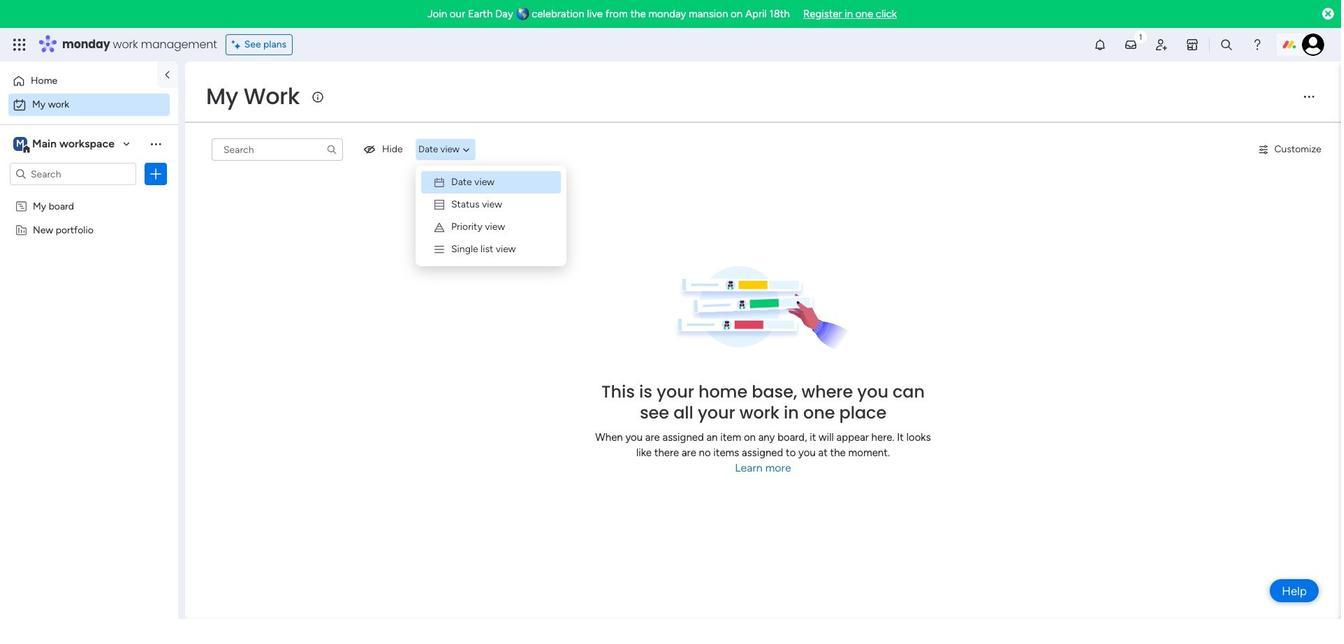 Task type: vqa. For each thing, say whether or not it's contained in the screenshot.
Menu menu
yes



Task type: locate. For each thing, give the bounding box(es) containing it.
1 image
[[1135, 29, 1148, 44]]

search everything image
[[1220, 38, 1234, 52]]

1 menu item from the top
[[421, 171, 561, 194]]

workspace image
[[13, 136, 27, 152]]

2 menu item from the top
[[421, 194, 561, 216]]

see plans image
[[232, 37, 244, 52]]

search image
[[326, 144, 338, 155]]

menu item up status view image
[[421, 171, 561, 194]]

list box
[[0, 191, 178, 430]]

2 vertical spatial option
[[0, 193, 178, 196]]

menu item up priority view icon
[[421, 194, 561, 216]]

invite members image
[[1155, 38, 1169, 52]]

option
[[8, 70, 149, 92], [8, 94, 170, 116], [0, 193, 178, 196]]

status view image
[[433, 198, 446, 211]]

menu item
[[421, 171, 561, 194], [421, 194, 561, 216], [421, 216, 561, 238], [421, 238, 561, 261]]

1 vertical spatial option
[[8, 94, 170, 116]]

menu item up single list view icon on the left
[[421, 216, 561, 238]]

welcome to my work feature image image
[[675, 266, 852, 351]]

Search in workspace field
[[29, 166, 117, 182]]

notifications image
[[1094, 38, 1108, 52]]

menu item down priority view icon
[[421, 238, 561, 261]]

workspace options image
[[149, 137, 163, 151]]

jacob simon image
[[1303, 34, 1325, 56]]

priority view image
[[433, 221, 446, 233]]

None search field
[[212, 138, 343, 161]]



Task type: describe. For each thing, give the bounding box(es) containing it.
3 menu item from the top
[[421, 216, 561, 238]]

Filter dashboard by text search field
[[212, 138, 343, 161]]

select product image
[[13, 38, 27, 52]]

menu image
[[1303, 89, 1317, 103]]

menu menu
[[421, 171, 561, 261]]

single list view image
[[433, 243, 446, 256]]

monday marketplace image
[[1186, 38, 1200, 52]]

4 menu item from the top
[[421, 238, 561, 261]]

help image
[[1251, 38, 1265, 52]]

0 vertical spatial option
[[8, 70, 149, 92]]

options image
[[149, 167, 163, 181]]

date view image
[[433, 176, 446, 189]]

update feed image
[[1124, 38, 1138, 52]]

workspace selection element
[[13, 136, 117, 154]]



